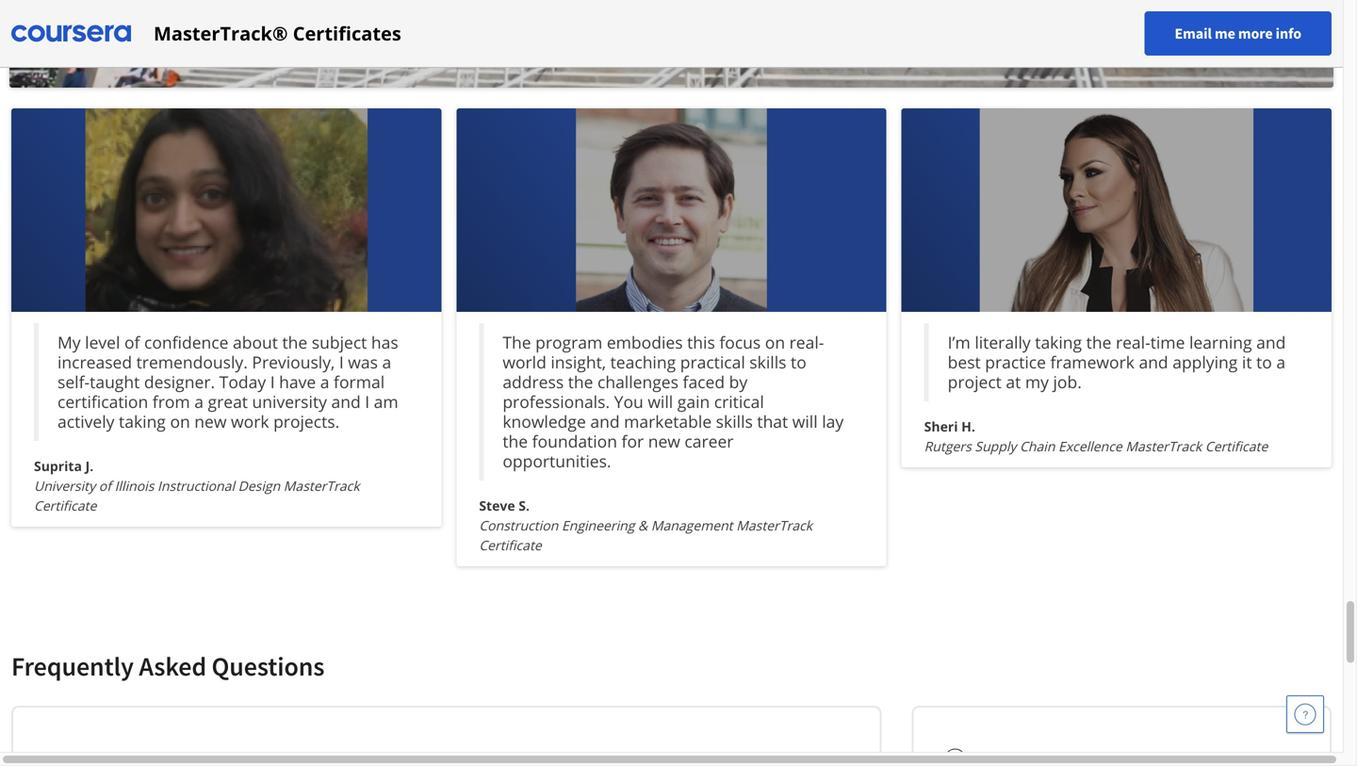 Task type: describe. For each thing, give the bounding box(es) containing it.
a right "was"
[[382, 351, 392, 373]]

certificate inside 'suprita j. university of illinois instructional design mastertrack certificate'
[[34, 497, 97, 515]]

projects.
[[273, 411, 340, 433]]

instructional
[[157, 477, 235, 495]]

more
[[1239, 24, 1273, 43]]

of inside 'my level of confidence about the subject has increased tremendously. previously, i was a self-taught designer. today i have a formal certification from a great university and i am actively taking on new work projects.'
[[124, 331, 140, 353]]

teaching
[[611, 351, 676, 373]]

email me more info
[[1175, 24, 1302, 43]]

asked
[[139, 650, 207, 683]]

confidence
[[144, 331, 229, 353]]

taking inside 'my level of confidence about the subject has increased tremendously. previously, i was a self-taught designer. today i have a formal certification from a great university and i am actively taking on new work projects.'
[[119, 411, 166, 433]]

faced
[[683, 371, 725, 393]]

university
[[252, 391, 327, 413]]

and inside 'my level of confidence about the subject has increased tremendously. previously, i was a self-taught designer. today i have a formal certification from a great university and i am actively taking on new work projects.'
[[331, 391, 361, 413]]

frequently
[[11, 650, 134, 683]]

framework
[[1051, 351, 1135, 373]]

career
[[685, 430, 734, 452]]

has
[[371, 331, 399, 353]]

construction
[[479, 517, 558, 535]]

i'm
[[948, 331, 971, 353]]

illinois
[[115, 477, 154, 495]]

sheri h. rutgers supply chain excellence mastertrack certificate
[[925, 418, 1268, 455]]

practical
[[680, 351, 746, 373]]

on inside 'my level of confidence about the subject has increased tremendously. previously, i was a self-taught designer. today i have a formal certification from a great university and i am actively taking on new work projects.'
[[170, 411, 190, 433]]

knowledge
[[503, 411, 586, 433]]

mastertrack®
[[154, 20, 288, 46]]

the
[[503, 331, 531, 353]]

0 vertical spatial skills
[[750, 351, 787, 373]]

focus
[[720, 331, 761, 353]]

1 horizontal spatial i
[[339, 351, 344, 373]]

was
[[348, 351, 378, 373]]

learning
[[1190, 331, 1253, 353]]

self-
[[58, 371, 90, 393]]

foundation
[[532, 430, 618, 452]]

about
[[233, 331, 278, 353]]

questions
[[212, 650, 325, 683]]

help center image
[[1294, 703, 1317, 726]]

mastertrack inside 'suprita j. university of illinois instructional design mastertrack certificate'
[[284, 477, 360, 495]]

engineering
[[562, 517, 635, 535]]

marketable
[[624, 411, 712, 433]]

a right from
[[194, 391, 204, 413]]

1 vertical spatial skills
[[716, 411, 753, 433]]

at
[[1006, 371, 1021, 393]]

new for career
[[648, 430, 681, 452]]

my
[[58, 331, 81, 353]]

the inside i'm literally taking the real-time learning and best practice framework and applying it to a project at my job.
[[1087, 331, 1112, 353]]

certificate for the program embodies this focus on real- world insight, teaching practical skills to address the challenges faced by professionals. you will gain critical knowledge and marketable skills that will lay the foundation for new career opportunities.
[[479, 536, 542, 554]]

h.
[[962, 418, 976, 436]]

time
[[1151, 331, 1186, 353]]

work
[[231, 411, 269, 433]]

on inside the program embodies this focus on real- world insight, teaching practical skills to address the challenges faced by professionals. you will gain critical knowledge and marketable skills that will lay the foundation for new career opportunities.
[[765, 331, 785, 353]]

excellence
[[1059, 437, 1123, 455]]

that
[[757, 411, 788, 433]]

suprita j. university of illinois instructional design mastertrack certificate
[[34, 457, 360, 515]]

university
[[34, 477, 95, 495]]

best
[[948, 351, 981, 373]]

to inside i'm literally taking the real-time learning and best practice framework and applying it to a project at my job.
[[1257, 351, 1273, 373]]

tremendously.
[[136, 351, 248, 373]]

designer.
[[144, 371, 215, 393]]

and inside the program embodies this focus on real- world insight, teaching practical skills to address the challenges faced by professionals. you will gain critical knowledge and marketable skills that will lay the foundation for new career opportunities.
[[591, 411, 620, 433]]

a right have
[[320, 371, 330, 393]]

rutgers
[[925, 437, 972, 455]]

s.
[[519, 497, 530, 515]]

from
[[153, 391, 190, 413]]

it
[[1243, 351, 1253, 373]]

frequently asked questions element
[[0, 650, 1347, 767]]

&
[[638, 517, 648, 535]]

insight,
[[551, 351, 606, 373]]

applying
[[1173, 351, 1238, 373]]

taught
[[90, 371, 140, 393]]

j.
[[85, 457, 94, 475]]

level
[[85, 331, 120, 353]]

of inside 'suprita j. university of illinois instructional design mastertrack certificate'
[[99, 477, 111, 495]]

have
[[279, 371, 316, 393]]

0 horizontal spatial i
[[270, 371, 275, 393]]

for
[[622, 430, 644, 452]]

the program embodies this focus on real- world insight, teaching practical skills to address the challenges faced by professionals. you will gain critical knowledge and marketable skills that will lay the foundation for new career opportunities.
[[503, 331, 844, 472]]

job.
[[1054, 371, 1082, 393]]

taking inside i'm literally taking the real-time learning and best practice framework and applying it to a project at my job.
[[1035, 331, 1082, 353]]

this
[[687, 331, 715, 353]]

world
[[503, 351, 547, 373]]

info
[[1276, 24, 1302, 43]]

my
[[1026, 371, 1049, 393]]

and right the it
[[1257, 331, 1286, 353]]



Task type: locate. For each thing, give the bounding box(es) containing it.
0 vertical spatial taking
[[1035, 331, 1082, 353]]

previously,
[[252, 351, 335, 373]]

0 horizontal spatial real-
[[790, 331, 824, 353]]

design
[[238, 477, 280, 495]]

0 horizontal spatial new
[[195, 411, 227, 433]]

address
[[503, 371, 564, 393]]

2 horizontal spatial mastertrack
[[1126, 437, 1202, 455]]

to right focus at the top right
[[791, 351, 807, 373]]

new
[[195, 411, 227, 433], [648, 430, 681, 452]]

project
[[948, 371, 1002, 393]]

program
[[536, 331, 603, 353]]

mastertrack right management
[[737, 517, 813, 535]]

management
[[651, 517, 733, 535]]

taking up job.
[[1035, 331, 1082, 353]]

0 horizontal spatial certificate
[[34, 497, 97, 515]]

critical
[[714, 391, 764, 413]]

a inside i'm literally taking the real-time learning and best practice framework and applying it to a project at my job.
[[1277, 351, 1286, 373]]

increased
[[58, 351, 132, 373]]

2 horizontal spatial certificate
[[1206, 437, 1268, 455]]

mastertrack right excellence
[[1126, 437, 1202, 455]]

the down professionals.
[[503, 430, 528, 452]]

of left illinois
[[99, 477, 111, 495]]

1 vertical spatial on
[[170, 411, 190, 433]]

on down the designer.
[[170, 411, 190, 433]]

0 vertical spatial of
[[124, 331, 140, 353]]

new right for
[[648, 430, 681, 452]]

mastertrack® certificates
[[154, 20, 401, 46]]

2 vertical spatial certificate
[[479, 536, 542, 554]]

chain
[[1020, 437, 1055, 455]]

on right focus at the top right
[[765, 331, 785, 353]]

0 horizontal spatial mastertrack
[[284, 477, 360, 495]]

real- right focus at the top right
[[790, 331, 824, 353]]

of
[[124, 331, 140, 353], [99, 477, 111, 495]]

0 horizontal spatial taking
[[119, 411, 166, 433]]

email
[[1175, 24, 1212, 43]]

mastertrack right design
[[284, 477, 360, 495]]

certificate down university
[[34, 497, 97, 515]]

formal
[[334, 371, 385, 393]]

new inside the program embodies this focus on real- world insight, teaching practical skills to address the challenges faced by professionals. you will gain critical knowledge and marketable skills that will lay the foundation for new career opportunities.
[[648, 430, 681, 452]]

lay
[[822, 411, 844, 433]]

today
[[219, 371, 266, 393]]

i'm literally taking the real-time learning and best practice framework and applying it to a project at my job.
[[948, 331, 1286, 393]]

skills right by
[[750, 351, 787, 373]]

i
[[339, 351, 344, 373], [270, 371, 275, 393], [365, 391, 370, 413]]

to
[[791, 351, 807, 373], [1257, 351, 1273, 373]]

challenges
[[598, 371, 679, 393]]

skills
[[750, 351, 787, 373], [716, 411, 753, 433]]

to right the it
[[1257, 351, 1273, 373]]

mastertrack for i'm literally taking the real-time learning and best practice framework and applying it to a project at my job.
[[1126, 437, 1202, 455]]

subject
[[312, 331, 367, 353]]

0 vertical spatial certificate
[[1206, 437, 1268, 455]]

mastertrack inside steve s. construction engineering & management mastertrack certificate
[[737, 517, 813, 535]]

the inside 'my level of confidence about the subject has increased tremendously. previously, i was a self-taught designer. today i have a formal certification from a great university and i am actively taking on new work projects.'
[[282, 331, 308, 353]]

1 horizontal spatial taking
[[1035, 331, 1082, 353]]

1 horizontal spatial of
[[124, 331, 140, 353]]

practice
[[985, 351, 1046, 373]]

the left time
[[1087, 331, 1112, 353]]

0 vertical spatial mastertrack
[[1126, 437, 1202, 455]]

1 vertical spatial of
[[99, 477, 111, 495]]

0 horizontal spatial will
[[648, 391, 673, 413]]

real- left applying
[[1116, 331, 1151, 353]]

literally
[[975, 331, 1031, 353]]

my level of confidence about the subject has increased tremendously. previously, i was a self-taught designer. today i have a formal certification from a great university and i am actively taking on new work projects.
[[58, 331, 399, 433]]

to inside the program embodies this focus on real- world insight, teaching practical skills to address the challenges faced by professionals. you will gain critical knowledge and marketable skills that will lay the foundation for new career opportunities.
[[791, 351, 807, 373]]

1 horizontal spatial will
[[793, 411, 818, 433]]

real-
[[790, 331, 824, 353], [1116, 331, 1151, 353]]

real- inside i'm literally taking the real-time learning and best practice framework and applying it to a project at my job.
[[1116, 331, 1151, 353]]

a right the it
[[1277, 351, 1286, 373]]

coursera image
[[11, 18, 131, 49]]

by
[[729, 371, 748, 393]]

1 horizontal spatial on
[[765, 331, 785, 353]]

the right about
[[282, 331, 308, 353]]

1 vertical spatial taking
[[119, 411, 166, 433]]

certificates
[[293, 20, 401, 46]]

email me more info button
[[1145, 11, 1332, 56]]

i left am
[[365, 391, 370, 413]]

i left have
[[270, 371, 275, 393]]

certificate down the it
[[1206, 437, 1268, 455]]

and
[[1257, 331, 1286, 353], [1139, 351, 1169, 373], [331, 391, 361, 413], [591, 411, 620, 433]]

new left the 'work'
[[195, 411, 227, 433]]

and left for
[[591, 411, 620, 433]]

1 real- from the left
[[790, 331, 824, 353]]

the
[[282, 331, 308, 353], [1087, 331, 1112, 353], [568, 371, 593, 393], [503, 430, 528, 452]]

1 horizontal spatial new
[[648, 430, 681, 452]]

1 to from the left
[[791, 351, 807, 373]]

2 to from the left
[[1257, 351, 1273, 373]]

mastertrack
[[1126, 437, 1202, 455], [284, 477, 360, 495], [737, 517, 813, 535]]

certificate
[[1206, 437, 1268, 455], [34, 497, 97, 515], [479, 536, 542, 554]]

1 horizontal spatial to
[[1257, 351, 1273, 373]]

1 horizontal spatial certificate
[[479, 536, 542, 554]]

1 horizontal spatial real-
[[1116, 331, 1151, 353]]

0 vertical spatial on
[[765, 331, 785, 353]]

0 horizontal spatial of
[[99, 477, 111, 495]]

gain
[[678, 391, 710, 413]]

certification
[[58, 391, 148, 413]]

will right you
[[648, 391, 673, 413]]

sheri
[[925, 418, 958, 436]]

new inside 'my level of confidence about the subject has increased tremendously. previously, i was a self-taught designer. today i have a formal certification from a great university and i am actively taking on new work projects.'
[[195, 411, 227, 433]]

of right level
[[124, 331, 140, 353]]

certificate inside sheri h. rutgers supply chain excellence mastertrack certificate
[[1206, 437, 1268, 455]]

mastertrack inside sheri h. rutgers supply chain excellence mastertrack certificate
[[1126, 437, 1202, 455]]

1 vertical spatial mastertrack
[[284, 477, 360, 495]]

2 horizontal spatial i
[[365, 391, 370, 413]]

mastertrack for the program embodies this focus on real- world insight, teaching practical skills to address the challenges faced by professionals. you will gain critical knowledge and marketable skills that will lay the foundation for new career opportunities.
[[737, 517, 813, 535]]

actively
[[58, 411, 115, 433]]

0 horizontal spatial on
[[170, 411, 190, 433]]

taking
[[1035, 331, 1082, 353], [119, 411, 166, 433]]

certificate for i'm literally taking the real-time learning and best practice framework and applying it to a project at my job.
[[1206, 437, 1268, 455]]

a
[[382, 351, 392, 373], [1277, 351, 1286, 373], [320, 371, 330, 393], [194, 391, 204, 413]]

embodies
[[607, 331, 683, 353]]

on
[[765, 331, 785, 353], [170, 411, 190, 433]]

0 horizontal spatial to
[[791, 351, 807, 373]]

suprita
[[34, 457, 82, 475]]

i left "was"
[[339, 351, 344, 373]]

professionals.
[[503, 391, 610, 413]]

opportunities.
[[503, 450, 611, 472]]

supply
[[975, 437, 1017, 455]]

new for work
[[195, 411, 227, 433]]

skills left that
[[716, 411, 753, 433]]

1 horizontal spatial mastertrack
[[737, 517, 813, 535]]

great
[[208, 391, 248, 413]]

steve
[[479, 497, 515, 515]]

me
[[1215, 24, 1236, 43]]

steve s. construction engineering & management mastertrack certificate
[[479, 497, 813, 554]]

frequently asked questions
[[11, 650, 325, 683]]

will
[[648, 391, 673, 413], [793, 411, 818, 433]]

2 real- from the left
[[1116, 331, 1151, 353]]

you
[[614, 391, 644, 413]]

certificate down construction on the left of page
[[479, 536, 542, 554]]

the down program
[[568, 371, 593, 393]]

and left am
[[331, 391, 361, 413]]

am
[[374, 391, 398, 413]]

1 vertical spatial certificate
[[34, 497, 97, 515]]

real- inside the program embodies this focus on real- world insight, teaching practical skills to address the challenges faced by professionals. you will gain critical knowledge and marketable skills that will lay the foundation for new career opportunities.
[[790, 331, 824, 353]]

and left applying
[[1139, 351, 1169, 373]]

will left lay
[[793, 411, 818, 433]]

certificate inside steve s. construction engineering & management mastertrack certificate
[[479, 536, 542, 554]]

taking down taught at left
[[119, 411, 166, 433]]

2 vertical spatial mastertrack
[[737, 517, 813, 535]]



Task type: vqa. For each thing, say whether or not it's contained in the screenshot.
has
yes



